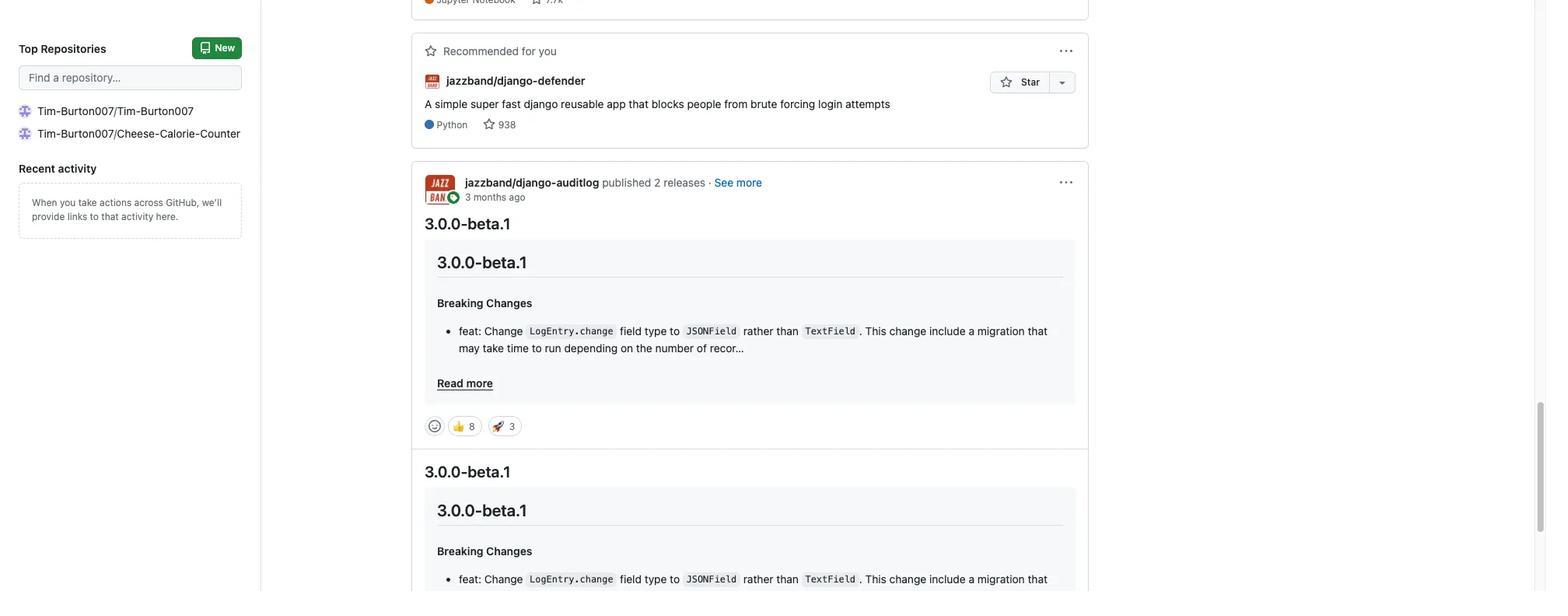 Task type: vqa. For each thing, say whether or not it's contained in the screenshot.
Cheese-'s the /
yes



Task type: describe. For each thing, give the bounding box(es) containing it.
2 3.0.0-beta.1 link from the top
[[425, 463, 511, 480]]

from
[[725, 97, 748, 110]]

2 the from the top
[[636, 589, 653, 591]]

tim- for cheese-calorie-counter
[[37, 127, 61, 140]]

1 feat: from the top
[[459, 324, 482, 337]]

2 breaking changes from the top
[[437, 545, 533, 558]]

published
[[602, 176, 652, 189]]

to inside the when you take actions across github, we'll provide links to that activity here.
[[90, 211, 99, 223]]

. this change include a migration that may take time to run depending on the number of recor… for 2nd 3.0.0-beta.1 link from the top of the page
[[459, 572, 1048, 591]]

1 type from the top
[[645, 324, 667, 337]]

tim-burton007 / tim-burton007
[[37, 104, 194, 117]]

may for 2nd 3.0.0-beta.1 link from the top of the page
[[459, 589, 480, 591]]

breaking for card preview element associated with 2nd 3.0.0-beta.1 link from the top of the page
[[437, 545, 484, 558]]

read more
[[437, 376, 493, 389]]

2 include from the top
[[930, 572, 966, 586]]

a
[[425, 97, 432, 110]]

when
[[32, 197, 57, 209]]

burton007 for cheese-
[[61, 127, 114, 140]]

2 @jazzband profile image from the top
[[425, 174, 456, 205]]

/ for cheese-
[[114, 127, 117, 140]]

2 a from the top
[[969, 572, 975, 586]]

tim- up cheese-
[[117, 104, 141, 117]]

fast
[[502, 97, 521, 110]]

change for card preview element associated with 2nd 3.0.0-beta.1 link from the top of the page
[[890, 572, 927, 586]]

number for 1st 3.0.0-beta.1 link
[[656, 341, 694, 354]]

run for 1st 3.0.0-beta.1 link
[[545, 341, 562, 354]]

jazzband/django-auditlog link
[[465, 176, 599, 189]]

👍
[[452, 418, 464, 434]]

read
[[437, 376, 464, 389]]

ago
[[509, 191, 526, 203]]

on for 1st 3.0.0-beta.1 link
[[621, 341, 633, 354]]

8
[[469, 421, 475, 432]]

depending for 2nd 3.0.0-beta.1 link from the top of the page
[[564, 589, 618, 591]]

jazzband/django-defender link
[[447, 72, 585, 89]]

jazzband/django-auditlog published 2 releases          · see more
[[465, 176, 762, 189]]

this for 2nd 3.0.0-beta.1 link from the top of the page
[[866, 572, 887, 586]]

star image for star button
[[1000, 77, 1013, 89]]

2 feat: change logentry.change field type to jsonfield rather than textfield from the top
[[459, 572, 856, 586]]

card preview element for 2nd 3.0.0-beta.1 link from the top of the page
[[425, 487, 1076, 591]]

tim- for tim-burton007
[[37, 104, 61, 117]]

this for 1st 3.0.0-beta.1 link
[[866, 324, 887, 337]]

on for 2nd 3.0.0-beta.1 link from the top of the page
[[621, 589, 633, 591]]

recent
[[19, 162, 55, 175]]

2 type from the top
[[645, 572, 667, 586]]

repo rec icon image
[[425, 45, 437, 57]]

1 repo details element from the top
[[425, 0, 978, 7]]

1 include from the top
[[930, 324, 966, 337]]

1 of from the top
[[697, 341, 707, 354]]

than for 1st 3.0.0-beta.1 link
[[777, 324, 799, 337]]

add or remove reactions image
[[429, 420, 441, 432]]

1 vertical spatial take
[[483, 341, 504, 354]]

change for 1st 3.0.0-beta.1 link's card preview element
[[485, 324, 523, 337]]

star image
[[531, 0, 543, 6]]

django
[[524, 97, 558, 110]]

breaking for 1st 3.0.0-beta.1 link's card preview element
[[437, 297, 484, 310]]

links
[[67, 211, 87, 223]]

number for 2nd 3.0.0-beta.1 link from the top of the page
[[656, 589, 694, 591]]

depending for 1st 3.0.0-beta.1 link
[[564, 341, 618, 354]]

0 horizontal spatial 3
[[465, 191, 471, 203]]

·
[[709, 176, 712, 189]]

login
[[819, 97, 843, 110]]

1 logentry.change from the top
[[530, 327, 614, 337]]

here.
[[156, 211, 178, 223]]

2 textfield from the top
[[806, 575, 856, 586]]

repositories
[[41, 42, 106, 55]]

time for 1st 3.0.0-beta.1 link's card preview element
[[507, 341, 529, 354]]

. for 1st 3.0.0-beta.1 link's card preview element
[[860, 324, 863, 337]]

2 jsonfield from the top
[[687, 575, 737, 586]]

app
[[607, 97, 626, 110]]

we'll
[[202, 197, 222, 209]]

for
[[522, 45, 536, 58]]

super
[[471, 97, 499, 110]]

calorie-
[[160, 127, 200, 140]]

top
[[19, 42, 38, 55]]

0 vertical spatial you
[[539, 45, 557, 58]]

2 feed item heading menu image from the top
[[1060, 176, 1073, 189]]

new link
[[193, 37, 242, 59]]

blocks
[[652, 97, 684, 110]]

938
[[498, 119, 516, 130]]

. for card preview element associated with 2nd 3.0.0-beta.1 link from the top of the page
[[860, 572, 863, 586]]

run for 2nd 3.0.0-beta.1 link from the top of the page
[[545, 589, 562, 591]]

changes for 2nd 3.0.0-beta.1 link from the top of the page
[[486, 545, 533, 558]]

1 @jazzband profile image from the top
[[425, 74, 440, 89]]

forcing
[[781, 97, 816, 110]]

counter
[[200, 127, 241, 140]]

938 link
[[483, 118, 516, 130]]

0 vertical spatial more
[[737, 176, 762, 189]]

you inside the when you take actions across github, we'll provide links to that activity here.
[[60, 197, 76, 209]]

0 vertical spatial activity
[[58, 162, 97, 175]]



Task type: locate. For each thing, give the bounding box(es) containing it.
read more link
[[437, 368, 1064, 391]]

1 vertical spatial .
[[860, 572, 863, 586]]

field
[[620, 324, 642, 337], [620, 572, 642, 586]]

run
[[545, 341, 562, 354], [545, 589, 562, 591]]

the
[[636, 341, 653, 354], [636, 589, 653, 591]]

1 vertical spatial 3
[[509, 421, 515, 432]]

2 on from the top
[[621, 589, 633, 591]]

include
[[930, 324, 966, 337], [930, 572, 966, 586]]

2 card preview element from the top
[[425, 487, 1076, 591]]

0 vertical spatial migration
[[978, 324, 1025, 337]]

1 / from the top
[[114, 104, 117, 117]]

change
[[890, 324, 927, 337], [890, 572, 927, 586]]

people
[[687, 97, 722, 110]]

auditlog
[[557, 176, 599, 189]]

that inside the when you take actions across github, we'll provide links to that activity here.
[[101, 211, 119, 223]]

0 vertical spatial breaking
[[437, 297, 484, 310]]

0 horizontal spatial activity
[[58, 162, 97, 175]]

2 field from the top
[[620, 572, 642, 586]]

beta.1
[[468, 214, 511, 232], [482, 253, 527, 271], [468, 463, 511, 480], [482, 501, 527, 519]]

0 vertical spatial a
[[969, 324, 975, 337]]

3 months ago
[[465, 191, 526, 203]]

0 vertical spatial repo details element
[[425, 0, 978, 7]]

2
[[654, 176, 661, 189]]

defender
[[538, 74, 585, 87]]

0 vertical spatial number
[[656, 341, 694, 354]]

2 migration from the top
[[978, 572, 1025, 586]]

3.0.0-beta.1 link down feed tag image
[[425, 214, 511, 232]]

2 / from the top
[[114, 127, 117, 140]]

to
[[90, 211, 99, 223], [670, 324, 680, 337], [532, 341, 542, 354], [670, 572, 680, 586], [532, 589, 542, 591]]

1 vertical spatial logentry.change
[[530, 575, 614, 586]]

provide
[[32, 211, 65, 223]]

1 the from the top
[[636, 341, 653, 354]]

recent activity
[[19, 162, 97, 175]]

tim-
[[37, 104, 61, 117], [117, 104, 141, 117], [37, 127, 61, 140]]

0 vertical spatial the
[[636, 341, 653, 354]]

1 vertical spatial include
[[930, 572, 966, 586]]

star image for 938 link at top
[[483, 118, 495, 130]]

0 horizontal spatial star image
[[483, 118, 495, 130]]

burton007
[[61, 104, 114, 117], [141, 104, 194, 117], [61, 127, 114, 140]]

2 rather from the top
[[744, 572, 774, 586]]

1 vertical spatial on
[[621, 589, 633, 591]]

jazzband/django- for auditlog
[[465, 176, 557, 189]]

1 . from the top
[[860, 324, 863, 337]]

0 vertical spatial recor…
[[710, 341, 744, 354]]

activity down the "across"
[[121, 211, 153, 223]]

breaking
[[437, 297, 484, 310], [437, 545, 484, 558]]

that
[[629, 97, 649, 110], [101, 211, 119, 223], [1028, 324, 1048, 337], [1028, 572, 1048, 586]]

0 vertical spatial time
[[507, 341, 529, 354]]

0 vertical spatial this
[[866, 324, 887, 337]]

cheese calorie counter image
[[19, 127, 31, 140]]

burton007 up "calorie-"
[[141, 104, 194, 117]]

0 vertical spatial jsonfield
[[687, 327, 737, 337]]

recommended
[[443, 45, 519, 58]]

1 number from the top
[[656, 341, 694, 354]]

feat: change logentry.change field type to jsonfield rather than textfield
[[459, 324, 856, 337], [459, 572, 856, 586]]

burton007 down find a repository… text box
[[61, 104, 114, 117]]

change for 1st 3.0.0-beta.1 link's card preview element
[[890, 324, 927, 337]]

jazzband/django-defender
[[447, 74, 585, 87]]

2 vertical spatial take
[[483, 589, 504, 591]]

attempts
[[846, 97, 891, 110]]

reusable
[[561, 97, 604, 110]]

1 jsonfield from the top
[[687, 327, 737, 337]]

0 vertical spatial field
[[620, 324, 642, 337]]

github,
[[166, 197, 199, 209]]

1 change from the top
[[890, 324, 927, 337]]

0 vertical spatial than
[[777, 324, 799, 337]]

2 . this change include a migration that may take time to run depending on the number of recor… from the top
[[459, 572, 1048, 591]]

1 vertical spatial rather
[[744, 572, 774, 586]]

repo details element
[[425, 0, 978, 7], [425, 118, 891, 132]]

migration
[[978, 324, 1025, 337], [978, 572, 1025, 586]]

burton007 for tim-
[[61, 104, 114, 117]]

jazzband/django-
[[447, 74, 538, 87], [465, 176, 557, 189]]

card preview element
[[425, 239, 1076, 403], [425, 487, 1076, 591]]

star image left the 938
[[483, 118, 495, 130]]

1 horizontal spatial star image
[[1000, 77, 1013, 89]]

may
[[459, 341, 480, 354], [459, 589, 480, 591]]

1 vertical spatial you
[[60, 197, 76, 209]]

. this change include a migration that may take time to run depending on the number of recor… for 1st 3.0.0-beta.1 link
[[459, 324, 1048, 354]]

1 vertical spatial . this change include a migration that may take time to run depending on the number of recor…
[[459, 572, 1048, 591]]

tim-burton007 / cheese-calorie-counter
[[37, 127, 241, 140]]

1 vertical spatial change
[[485, 572, 523, 586]]

field for 1st 3.0.0-beta.1 link
[[620, 324, 642, 337]]

@jazzband profile image left months
[[425, 174, 456, 205]]

take
[[78, 197, 97, 209], [483, 341, 504, 354], [483, 589, 504, 591]]

/ down tim-burton007 / tim-burton007
[[114, 127, 117, 140]]

jazzband/django- for defender
[[447, 74, 538, 87]]

simple
[[435, 97, 468, 110]]

1 vertical spatial activity
[[121, 211, 153, 223]]

python
[[437, 119, 468, 130]]

0 vertical spatial depending
[[564, 341, 618, 354]]

1 vertical spatial of
[[697, 589, 707, 591]]

/ up cheese-
[[114, 104, 117, 117]]

may for 1st 3.0.0-beta.1 link
[[459, 341, 480, 354]]

changes for 1st 3.0.0-beta.1 link
[[486, 297, 533, 310]]

feat:
[[459, 324, 482, 337], [459, 572, 482, 586]]

0 vertical spatial changes
[[486, 297, 533, 310]]

3
[[465, 191, 471, 203], [509, 421, 515, 432]]

0 vertical spatial change
[[890, 324, 927, 337]]

1 changes from the top
[[486, 297, 533, 310]]

1 change from the top
[[485, 324, 523, 337]]

2 this from the top
[[866, 572, 887, 586]]

months
[[474, 191, 507, 203]]

0 vertical spatial change
[[485, 324, 523, 337]]

1 vertical spatial repo details element
[[425, 118, 891, 132]]

2 change from the top
[[485, 572, 523, 586]]

0 vertical spatial .
[[860, 324, 863, 337]]

1 vertical spatial breaking
[[437, 545, 484, 558]]

star button
[[990, 72, 1050, 94]]

Top Repositories search field
[[19, 65, 242, 90]]

1 vertical spatial field
[[620, 572, 642, 586]]

1 this from the top
[[866, 324, 887, 337]]

burton007 down tim-burton007 / tim-burton007
[[61, 127, 114, 140]]

0 vertical spatial textfield
[[806, 327, 856, 337]]

@jazzband profile image up a
[[425, 74, 440, 89]]

1 vertical spatial may
[[459, 589, 480, 591]]

@jazzband profile image
[[425, 74, 440, 89], [425, 174, 456, 205]]

1 vertical spatial feat: change logentry.change field type to jsonfield rather than textfield
[[459, 572, 856, 586]]

changes
[[486, 297, 533, 310], [486, 545, 533, 558]]

breaking changes
[[437, 297, 533, 310], [437, 545, 533, 558]]

0 vertical spatial may
[[459, 341, 480, 354]]

0 vertical spatial card preview element
[[425, 239, 1076, 403]]

1 card preview element from the top
[[425, 239, 1076, 403]]

1 vertical spatial depending
[[564, 589, 618, 591]]

0 vertical spatial 3
[[465, 191, 471, 203]]

than for 2nd 3.0.0-beta.1 link from the top of the page
[[777, 572, 799, 586]]

0 vertical spatial star image
[[1000, 77, 1013, 89]]

1 breaking from the top
[[437, 297, 484, 310]]

of
[[697, 341, 707, 354], [697, 589, 707, 591]]

0 vertical spatial /
[[114, 104, 117, 117]]

jazzband/django- up ago
[[465, 176, 557, 189]]

0 vertical spatial . this change include a migration that may take time to run depending on the number of recor…
[[459, 324, 1048, 354]]

1 vertical spatial 3.0.0-beta.1 link
[[425, 463, 511, 480]]

/ for tim-
[[114, 104, 117, 117]]

2 depending from the top
[[564, 589, 618, 591]]

2 recor… from the top
[[710, 589, 744, 591]]

1 recor… from the top
[[710, 341, 744, 354]]

1 vertical spatial jazzband/django-
[[465, 176, 557, 189]]

2 logentry.change from the top
[[530, 575, 614, 586]]

1 run from the top
[[545, 341, 562, 354]]

1 field from the top
[[620, 324, 642, 337]]

see more link
[[715, 176, 762, 189]]

repo details element containing python
[[425, 118, 891, 132]]

2 . from the top
[[860, 572, 863, 586]]

1 textfield from the top
[[806, 327, 856, 337]]

1 vertical spatial migration
[[978, 572, 1025, 586]]

2 repo details element from the top
[[425, 118, 891, 132]]

activity
[[58, 162, 97, 175], [121, 211, 153, 223]]

2 change from the top
[[890, 572, 927, 586]]

1 rather from the top
[[744, 324, 774, 337]]

1 vertical spatial card preview element
[[425, 487, 1076, 591]]

star
[[1019, 77, 1040, 88]]

1 vertical spatial jsonfield
[[687, 575, 737, 586]]

jsonfield
[[687, 327, 737, 337], [687, 575, 737, 586]]

activity inside the when you take actions across github, we'll provide links to that activity here.
[[121, 211, 153, 223]]

0 vertical spatial type
[[645, 324, 667, 337]]

0 vertical spatial logentry.change
[[530, 327, 614, 337]]

1 vertical spatial type
[[645, 572, 667, 586]]

0 vertical spatial @jazzband profile image
[[425, 74, 440, 89]]

time for card preview element associated with 2nd 3.0.0-beta.1 link from the top of the page
[[507, 589, 529, 591]]

1 time from the top
[[507, 341, 529, 354]]

change for card preview element associated with 2nd 3.0.0-beta.1 link from the top of the page
[[485, 572, 523, 586]]

1 . this change include a migration that may take time to run depending on the number of recor… from the top
[[459, 324, 1048, 354]]

1 3.0.0-beta.1 link from the top
[[425, 214, 511, 232]]

🚀 3
[[493, 418, 515, 434]]

card preview element for 1st 3.0.0-beta.1 link
[[425, 239, 1076, 403]]

1 vertical spatial number
[[656, 589, 694, 591]]

2 time from the top
[[507, 589, 529, 591]]

1 vertical spatial than
[[777, 572, 799, 586]]

1 vertical spatial /
[[114, 127, 117, 140]]

1 a from the top
[[969, 324, 975, 337]]

1 horizontal spatial 3
[[509, 421, 515, 432]]

brute
[[751, 97, 778, 110]]

add this repository to a list image
[[1057, 77, 1069, 89]]

1 horizontal spatial activity
[[121, 211, 153, 223]]

👍 8
[[452, 418, 475, 434]]

1 vertical spatial changes
[[486, 545, 533, 558]]

0 vertical spatial 3.0.0-beta.1 link
[[425, 214, 511, 232]]

1 than from the top
[[777, 324, 799, 337]]

1 feed item heading menu image from the top
[[1060, 45, 1073, 58]]

1 vertical spatial feat:
[[459, 572, 482, 586]]

more
[[737, 176, 762, 189], [466, 376, 493, 389]]

1 migration from the top
[[978, 324, 1025, 337]]

0 horizontal spatial more
[[466, 376, 493, 389]]

0 vertical spatial of
[[697, 341, 707, 354]]

3 inside 🚀 3
[[509, 421, 515, 432]]

1 vertical spatial breaking changes
[[437, 545, 533, 558]]

1 vertical spatial the
[[636, 589, 653, 591]]

rather
[[744, 324, 774, 337], [744, 572, 774, 586]]

1 horizontal spatial more
[[737, 176, 762, 189]]

1 breaking changes from the top
[[437, 297, 533, 310]]

.
[[860, 324, 863, 337], [860, 572, 863, 586]]

type
[[645, 324, 667, 337], [645, 572, 667, 586]]

2 changes from the top
[[486, 545, 533, 558]]

2 than from the top
[[777, 572, 799, 586]]

3.0.0-beta.1
[[425, 214, 511, 232], [437, 253, 527, 271], [425, 463, 511, 480], [437, 501, 527, 519]]

across
[[134, 197, 163, 209]]

1 vertical spatial a
[[969, 572, 975, 586]]

top repositories
[[19, 42, 106, 55]]

1 vertical spatial recor…
[[710, 589, 744, 591]]

0 vertical spatial jazzband/django-
[[447, 74, 538, 87]]

tim burton007 image
[[19, 105, 31, 117]]

see
[[715, 176, 734, 189]]

new
[[215, 42, 235, 54]]

logentry.change
[[530, 327, 614, 337], [530, 575, 614, 586]]

0 vertical spatial include
[[930, 324, 966, 337]]

1 depending from the top
[[564, 341, 618, 354]]

1 vertical spatial textfield
[[806, 575, 856, 586]]

0 vertical spatial run
[[545, 341, 562, 354]]

depending
[[564, 341, 618, 354], [564, 589, 618, 591]]

when you take actions across github, we'll provide links to that activity here.
[[32, 197, 222, 223]]

2 breaking from the top
[[437, 545, 484, 558]]

feed tag image
[[447, 191, 460, 204]]

2 may from the top
[[459, 589, 480, 591]]

a
[[969, 324, 975, 337], [969, 572, 975, 586]]

star image inside button
[[1000, 77, 1013, 89]]

actions
[[100, 197, 132, 209]]

on
[[621, 341, 633, 354], [621, 589, 633, 591]]

2 run from the top
[[545, 589, 562, 591]]

0 vertical spatial rather
[[744, 324, 774, 337]]

. this change include a migration that may take time to run depending on the number of recor…
[[459, 324, 1048, 354], [459, 572, 1048, 591]]

change
[[485, 324, 523, 337], [485, 572, 523, 586]]

1 vertical spatial this
[[866, 572, 887, 586]]

1 vertical spatial feed item heading menu image
[[1060, 176, 1073, 189]]

more right see
[[737, 176, 762, 189]]

2 feat: from the top
[[459, 572, 482, 586]]

star image left star
[[1000, 77, 1013, 89]]

Find a repository… text field
[[19, 65, 242, 90]]

2 number from the top
[[656, 589, 694, 591]]

more right the read
[[466, 376, 493, 389]]

1 horizontal spatial you
[[539, 45, 557, 58]]

0 vertical spatial feat: change logentry.change field type to jsonfield rather than textfield
[[459, 324, 856, 337]]

0 vertical spatial breaking changes
[[437, 297, 533, 310]]

you right for
[[539, 45, 557, 58]]

feed item heading menu image
[[1060, 45, 1073, 58], [1060, 176, 1073, 189]]

0 vertical spatial on
[[621, 341, 633, 354]]

0 vertical spatial feat:
[[459, 324, 482, 337]]

cheese-
[[117, 127, 160, 140]]

tim- right the tim burton007 image
[[37, 104, 61, 117]]

/
[[114, 104, 117, 117], [114, 127, 117, 140]]

1 vertical spatial star image
[[483, 118, 495, 130]]

3 right 🚀
[[509, 421, 515, 432]]

a simple super fast django reusable app that blocks people from brute forcing login attempts
[[425, 97, 891, 110]]

0 vertical spatial feed item heading menu image
[[1060, 45, 1073, 58]]

activity right recent
[[58, 162, 97, 175]]

jazzband/django- up super
[[447, 74, 538, 87]]

1 vertical spatial change
[[890, 572, 927, 586]]

number
[[656, 341, 694, 354], [656, 589, 694, 591]]

1 on from the top
[[621, 341, 633, 354]]

1 vertical spatial time
[[507, 589, 529, 591]]

3 right feed tag image
[[465, 191, 471, 203]]

time
[[507, 341, 529, 354], [507, 589, 529, 591]]

star image
[[1000, 77, 1013, 89], [483, 118, 495, 130]]

0 horizontal spatial you
[[60, 197, 76, 209]]

🚀
[[493, 418, 504, 434]]

2 of from the top
[[697, 589, 707, 591]]

recommended for you
[[443, 45, 557, 58]]

releases
[[664, 176, 706, 189]]

take inside the when you take actions across github, we'll provide links to that activity here.
[[78, 197, 97, 209]]

1 vertical spatial @jazzband profile image
[[425, 174, 456, 205]]

1 vertical spatial run
[[545, 589, 562, 591]]

field for 2nd 3.0.0-beta.1 link from the top of the page
[[620, 572, 642, 586]]

1 feat: change logentry.change field type to jsonfield rather than textfield from the top
[[459, 324, 856, 337]]

1 vertical spatial more
[[466, 376, 493, 389]]

you up links
[[60, 197, 76, 209]]

0 vertical spatial take
[[78, 197, 97, 209]]

3.0.0-beta.1 link down 8
[[425, 463, 511, 480]]

you
[[539, 45, 557, 58], [60, 197, 76, 209]]

add or remove reactions element
[[425, 416, 445, 436]]

tim- right cheese calorie counter image
[[37, 127, 61, 140]]

1 may from the top
[[459, 341, 480, 354]]



